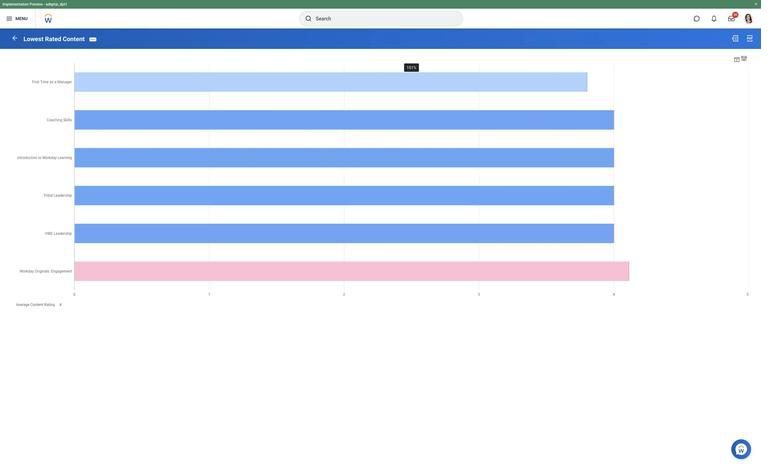 Task type: locate. For each thing, give the bounding box(es) containing it.
preview
[[30, 2, 43, 6]]

30
[[734, 13, 738, 16]]

lowest rated content
[[24, 35, 85, 43]]

menu button
[[0, 9, 36, 28]]

notifications large image
[[712, 15, 718, 22]]

justify image
[[6, 15, 13, 22]]

rated
[[45, 35, 61, 43]]

implementation preview -   adeptai_dpt1
[[2, 2, 67, 6]]

lowest rated content main content
[[0, 28, 762, 320]]

average
[[16, 303, 29, 307]]

average content rating
[[16, 303, 55, 307]]

configure and view chart data image
[[741, 55, 749, 62], [734, 56, 741, 63]]

configure and view chart data image down the export to excel image
[[734, 56, 741, 63]]

content
[[63, 35, 85, 43], [30, 303, 43, 307]]

content left rating
[[30, 303, 43, 307]]

lowest rated content link
[[24, 35, 85, 43]]

Search Workday  search field
[[316, 12, 450, 25]]

implementation
[[2, 2, 29, 6]]

0 horizontal spatial content
[[30, 303, 43, 307]]

menu banner
[[0, 0, 762, 28]]

4 button
[[59, 302, 62, 307]]

menu
[[15, 16, 28, 21]]

1 horizontal spatial content
[[63, 35, 85, 43]]

content right rated
[[63, 35, 85, 43]]



Task type: describe. For each thing, give the bounding box(es) containing it.
configure and view chart data image down view printable version (pdf) icon
[[741, 55, 749, 62]]

-
[[44, 2, 45, 6]]

inbox large image
[[729, 15, 735, 22]]

1 vertical spatial content
[[30, 303, 43, 307]]

profile logan mcneil image
[[745, 14, 754, 25]]

search image
[[305, 15, 312, 22]]

adeptai_dpt1
[[46, 2, 67, 6]]

0 vertical spatial content
[[63, 35, 85, 43]]

view printable version (pdf) image
[[747, 35, 754, 42]]

previous page image
[[11, 34, 19, 42]]

rating
[[44, 303, 55, 307]]

30 button
[[725, 12, 739, 25]]

close environment banner image
[[755, 2, 759, 6]]

lowest
[[24, 35, 44, 43]]

export to excel image
[[732, 35, 740, 42]]

4
[[59, 303, 62, 307]]



Task type: vqa. For each thing, say whether or not it's contained in the screenshot.
30
yes



